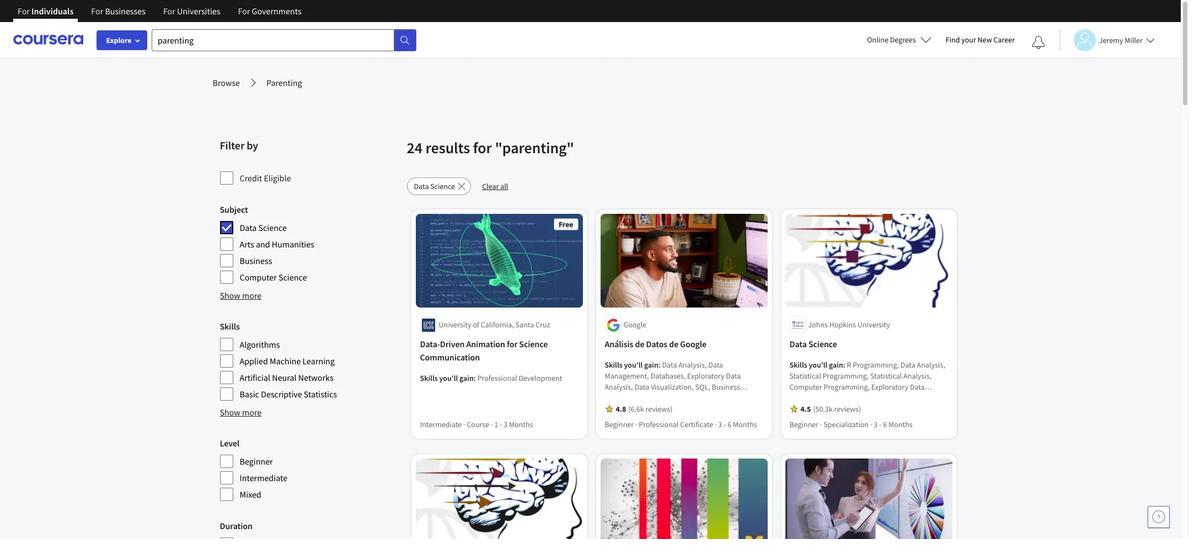 Task type: vqa. For each thing, say whether or not it's contained in the screenshot.
the Introductory Human Physiology Image
no



Task type: describe. For each thing, give the bounding box(es) containing it.
animation
[[466, 339, 505, 350]]

4.8
[[616, 405, 626, 415]]

for individuals
[[18, 6, 74, 17]]

1 horizontal spatial professional
[[639, 420, 679, 430]]

4.5 (50.3k reviews)
[[801, 405, 861, 415]]

data-driven animation for science communication
[[420, 339, 548, 363]]

more for computer
[[242, 290, 262, 301]]

5 · from the left
[[820, 420, 822, 430]]

applied
[[240, 356, 268, 367]]

gain for de
[[644, 360, 659, 370]]

gain for driven
[[460, 374, 474, 384]]

skills for análisis de datos de google
[[605, 360, 623, 370]]

browse
[[213, 77, 240, 88]]

individuals
[[31, 6, 74, 17]]

driven
[[440, 339, 465, 350]]

career
[[994, 35, 1015, 45]]

show more for basic descriptive statistics
[[220, 407, 262, 418]]

development
[[519, 374, 562, 384]]

johns hopkins university
[[808, 320, 890, 330]]

"parenting"
[[495, 138, 574, 158]]

2 · from the left
[[491, 420, 493, 430]]

eligible
[[264, 173, 291, 184]]

artificial neural networks
[[240, 372, 334, 383]]

clear
[[482, 181, 499, 191]]

show notifications image
[[1032, 36, 1045, 49]]

university of california, santa cruz
[[439, 320, 550, 330]]

results
[[426, 138, 470, 158]]

data inside subject group
[[240, 222, 257, 233]]

by
[[247, 138, 258, 152]]

2 3 from the left
[[718, 420, 722, 430]]

(6.6k
[[628, 405, 644, 415]]

skills inside group
[[220, 321, 240, 332]]

0 vertical spatial professional
[[477, 374, 517, 384]]

more for basic
[[242, 407, 262, 418]]

and
[[256, 239, 270, 250]]

communication
[[420, 352, 480, 363]]

filter
[[220, 138, 245, 152]]

skills you'll gain : for science
[[790, 360, 847, 370]]

4.8 (6.6k reviews)
[[616, 405, 673, 415]]

1 de from the left
[[635, 339, 645, 350]]

you'll for de
[[624, 360, 643, 370]]

months for beginner · specialization · 3 - 6 months
[[889, 420, 913, 430]]

find
[[946, 35, 960, 45]]

show more for computer science
[[220, 290, 262, 301]]

arts
[[240, 239, 254, 250]]

your
[[962, 35, 976, 45]]

show more button for computer
[[220, 289, 262, 302]]

data science inside data science link
[[790, 339, 837, 350]]

science inside data-driven animation for science communication
[[519, 339, 548, 350]]

science inside data science button
[[430, 181, 455, 191]]

for for individuals
[[18, 6, 30, 17]]

2 de from the left
[[669, 339, 679, 350]]

análisis
[[605, 339, 633, 350]]

online degrees
[[867, 35, 916, 45]]

show more button for basic
[[220, 406, 262, 419]]

johns
[[808, 320, 828, 330]]

0 horizontal spatial for
[[473, 138, 492, 158]]

intermediate · course · 1 - 3 months
[[420, 420, 533, 430]]

0 horizontal spatial google
[[624, 320, 646, 330]]

credit eligible
[[240, 173, 291, 184]]

businesses
[[105, 6, 146, 17]]

análisis de datos de google link
[[605, 338, 763, 351]]

basic
[[240, 389, 259, 400]]

24
[[407, 138, 423, 158]]

reviews) for science
[[834, 405, 861, 415]]

descriptive
[[261, 389, 302, 400]]

statistics
[[304, 389, 337, 400]]

explore button
[[97, 30, 147, 50]]

análisis de datos de google
[[605, 339, 707, 350]]

networks
[[298, 372, 334, 383]]

beginner for beginner · professional certificate · 3 - 6 months
[[605, 420, 634, 430]]

santa
[[516, 320, 534, 330]]

neural
[[272, 372, 297, 383]]

mixed
[[240, 489, 261, 500]]

1
[[494, 420, 498, 430]]

certificate
[[680, 420, 713, 430]]

subject
[[220, 204, 248, 215]]

miller
[[1125, 35, 1143, 45]]

beginner · professional certificate · 3 - 6 months
[[605, 420, 757, 430]]

4.5
[[801, 405, 811, 415]]

science down humanities
[[279, 272, 307, 283]]

2 months from the left
[[733, 420, 757, 430]]

computer science
[[240, 272, 307, 283]]

data-
[[420, 339, 440, 350]]

explore
[[106, 35, 132, 45]]

data science button
[[407, 178, 471, 195]]

jeremy
[[1099, 35, 1123, 45]]

jeremy miller button
[[1060, 29, 1155, 51]]

beginner · specialization · 3 - 6 months
[[790, 420, 913, 430]]

filter by
[[220, 138, 258, 152]]

find your new career link
[[940, 33, 1021, 47]]

online
[[867, 35, 889, 45]]

intermediate for intermediate · course · 1 - 3 months
[[420, 420, 462, 430]]

machine
[[270, 356, 301, 367]]

computer
[[240, 272, 277, 283]]

clear all
[[482, 181, 508, 191]]

show for computer
[[220, 290, 240, 301]]

cruz
[[536, 320, 550, 330]]

universities
[[177, 6, 220, 17]]

artificial
[[240, 372, 270, 383]]

show for basic
[[220, 407, 240, 418]]

duration
[[220, 521, 253, 532]]

of
[[473, 320, 479, 330]]

: for science
[[843, 360, 845, 370]]

governments
[[252, 6, 302, 17]]

data science inside data science button
[[414, 181, 455, 191]]

clear all button
[[476, 178, 515, 195]]



Task type: locate. For each thing, give the bounding box(es) containing it.
beginner
[[605, 420, 634, 430], [790, 420, 819, 430], [240, 456, 273, 467]]

1 horizontal spatial intermediate
[[420, 420, 462, 430]]

2 reviews) from the left
[[834, 405, 861, 415]]

0 horizontal spatial data
[[240, 222, 257, 233]]

banner navigation
[[9, 0, 310, 30]]

0 vertical spatial show more
[[220, 290, 262, 301]]

online degrees button
[[859, 28, 940, 52]]

university up data science link at right bottom
[[858, 320, 890, 330]]

0 horizontal spatial you'll
[[439, 374, 458, 384]]

months
[[509, 420, 533, 430], [733, 420, 757, 430], [889, 420, 913, 430]]

0 horizontal spatial skills you'll gain :
[[605, 360, 662, 370]]

specialization
[[824, 420, 869, 430]]

2 show more button from the top
[[220, 406, 262, 419]]

you'll down análisis
[[624, 360, 643, 370]]

for left governments
[[238, 6, 250, 17]]

science up "arts and humanities"
[[258, 222, 287, 233]]

: for de
[[659, 360, 661, 370]]

skills up algorithms
[[220, 321, 240, 332]]

data
[[414, 181, 429, 191], [240, 222, 257, 233], [790, 339, 807, 350]]

3 - from the left
[[879, 420, 882, 430]]

6
[[728, 420, 732, 430], [883, 420, 887, 430]]

0 vertical spatial data science
[[414, 181, 455, 191]]

beginner for beginner · specialization · 3 - 6 months
[[790, 420, 819, 430]]

3 for from the left
[[163, 6, 175, 17]]

for right results
[[473, 138, 492, 158]]

algorithms
[[240, 339, 280, 350]]

you'll down johns
[[809, 360, 828, 370]]

1 university from the left
[[439, 320, 471, 330]]

reviews)
[[646, 405, 673, 415], [834, 405, 861, 415]]

for left universities
[[163, 6, 175, 17]]

intermediate
[[420, 420, 462, 430], [240, 473, 287, 484]]

gain down the análisis de datos de google
[[644, 360, 659, 370]]

1 vertical spatial intermediate
[[240, 473, 287, 484]]

4 for from the left
[[238, 6, 250, 17]]

science down johns
[[809, 339, 837, 350]]

for businesses
[[91, 6, 146, 17]]

level
[[220, 438, 240, 449]]

0 horizontal spatial university
[[439, 320, 471, 330]]

1 reviews) from the left
[[646, 405, 673, 415]]

· left "1"
[[491, 420, 493, 430]]

new
[[978, 35, 992, 45]]

2 horizontal spatial gain
[[829, 360, 843, 370]]

beginner down 4.8 at right
[[605, 420, 634, 430]]

skills you'll gain : down análisis
[[605, 360, 662, 370]]

duration group
[[220, 520, 400, 539]]

skills for data-driven animation for science communication
[[420, 374, 438, 384]]

science down results
[[430, 181, 455, 191]]

0 vertical spatial show more button
[[220, 289, 262, 302]]

more
[[242, 290, 262, 301], [242, 407, 262, 418]]

1 skills you'll gain : from the left
[[605, 360, 662, 370]]

0 horizontal spatial data science
[[240, 222, 287, 233]]

de right the datos
[[669, 339, 679, 350]]

1 horizontal spatial data science
[[414, 181, 455, 191]]

3 3 from the left
[[874, 420, 878, 430]]

intermediate up mixed
[[240, 473, 287, 484]]

de left the datos
[[635, 339, 645, 350]]

1 for from the left
[[18, 6, 30, 17]]

2 show from the top
[[220, 407, 240, 418]]

1 horizontal spatial university
[[858, 320, 890, 330]]

show more
[[220, 290, 262, 301], [220, 407, 262, 418]]

skills group
[[220, 320, 400, 402]]

1 horizontal spatial google
[[680, 339, 707, 350]]

applied machine learning
[[240, 356, 335, 367]]

more down computer
[[242, 290, 262, 301]]

3 right "1"
[[504, 420, 508, 430]]

months for intermediate · course · 1 - 3 months
[[509, 420, 533, 430]]

2 horizontal spatial beginner
[[790, 420, 819, 430]]

course
[[467, 420, 489, 430]]

reviews) right (6.6k at the bottom right of the page
[[646, 405, 673, 415]]

None search field
[[152, 29, 416, 51]]

0 horizontal spatial professional
[[477, 374, 517, 384]]

university
[[439, 320, 471, 330], [858, 320, 890, 330]]

:
[[659, 360, 661, 370], [843, 360, 845, 370], [474, 374, 476, 384]]

professional down 4.8 (6.6k reviews)
[[639, 420, 679, 430]]

1 more from the top
[[242, 290, 262, 301]]

(50.3k
[[813, 405, 833, 415]]

datos
[[646, 339, 668, 350]]

1 vertical spatial google
[[680, 339, 707, 350]]

1 horizontal spatial :
[[659, 360, 661, 370]]

0 horizontal spatial 6
[[728, 420, 732, 430]]

intermediate left course
[[420, 420, 462, 430]]

for for businesses
[[91, 6, 103, 17]]

data science link
[[790, 338, 948, 351]]

degrees
[[890, 35, 916, 45]]

0 horizontal spatial 3
[[504, 420, 508, 430]]

beginner for beginner
[[240, 456, 273, 467]]

1 horizontal spatial for
[[507, 339, 518, 350]]

1 vertical spatial show more button
[[220, 406, 262, 419]]

0 vertical spatial show
[[220, 290, 240, 301]]

subject group
[[220, 203, 400, 285]]

0 vertical spatial more
[[242, 290, 262, 301]]

2 horizontal spatial you'll
[[809, 360, 828, 370]]

show more down basic
[[220, 407, 262, 418]]

you'll down communication on the left bottom of page
[[439, 374, 458, 384]]

1 show from the top
[[220, 290, 240, 301]]

2 6 from the left
[[883, 420, 887, 430]]

0 vertical spatial intermediate
[[420, 420, 462, 430]]

skills up 4.5 at the right bottom of page
[[790, 360, 807, 370]]

skills down análisis
[[605, 360, 623, 370]]

show more down computer
[[220, 290, 262, 301]]

1 3 from the left
[[504, 420, 508, 430]]

data science down results
[[414, 181, 455, 191]]

for for universities
[[163, 6, 175, 17]]

data-driven animation for science communication link
[[420, 338, 578, 364]]

1 horizontal spatial gain
[[644, 360, 659, 370]]

3 right specialization
[[874, 420, 878, 430]]

data science inside subject group
[[240, 222, 287, 233]]

1 vertical spatial data science
[[240, 222, 287, 233]]

0 horizontal spatial -
[[500, 420, 502, 430]]

0 vertical spatial data
[[414, 181, 429, 191]]

arts and humanities
[[240, 239, 314, 250]]

0 vertical spatial for
[[473, 138, 492, 158]]

4 · from the left
[[715, 420, 717, 430]]

1 horizontal spatial reviews)
[[834, 405, 861, 415]]

professional down data-driven animation for science communication link
[[477, 374, 517, 384]]

2 horizontal spatial months
[[889, 420, 913, 430]]

- right "1"
[[500, 420, 502, 430]]

1 horizontal spatial months
[[733, 420, 757, 430]]

data science up and
[[240, 222, 287, 233]]

credit
[[240, 173, 262, 184]]

free
[[559, 220, 573, 229]]

science down santa
[[519, 339, 548, 350]]

· left course
[[463, 420, 465, 430]]

1 6 from the left
[[728, 420, 732, 430]]

all
[[500, 181, 508, 191]]

show down basic
[[220, 407, 240, 418]]

months right specialization
[[889, 420, 913, 430]]

gain for science
[[829, 360, 843, 370]]

1 horizontal spatial 3
[[718, 420, 722, 430]]

browse link
[[213, 76, 240, 89]]

·
[[463, 420, 465, 430], [491, 420, 493, 430], [635, 420, 637, 430], [715, 420, 717, 430], [820, 420, 822, 430], [870, 420, 872, 430]]

1 vertical spatial more
[[242, 407, 262, 418]]

show more button down basic
[[220, 406, 262, 419]]

2 horizontal spatial data
[[790, 339, 807, 350]]

for left businesses
[[91, 6, 103, 17]]

show down computer
[[220, 290, 240, 301]]

you'll for driven
[[439, 374, 458, 384]]

2 show more from the top
[[220, 407, 262, 418]]

google right the datos
[[680, 339, 707, 350]]

gain down communication on the left bottom of page
[[460, 374, 474, 384]]

beginner down 4.5 at the right bottom of page
[[790, 420, 819, 430]]

0 horizontal spatial beginner
[[240, 456, 273, 467]]

for down santa
[[507, 339, 518, 350]]

2 - from the left
[[724, 420, 726, 430]]

2 university from the left
[[858, 320, 890, 330]]

: for driven
[[474, 374, 476, 384]]

6 right certificate
[[728, 420, 732, 430]]

1 horizontal spatial you'll
[[624, 360, 643, 370]]

1 show more from the top
[[220, 290, 262, 301]]

professional
[[477, 374, 517, 384], [639, 420, 679, 430]]

you'll
[[624, 360, 643, 370], [809, 360, 828, 370], [439, 374, 458, 384]]

1 horizontal spatial de
[[669, 339, 679, 350]]

for left individuals
[[18, 6, 30, 17]]

university up driven
[[439, 320, 471, 330]]

for
[[473, 138, 492, 158], [507, 339, 518, 350]]

intermediate for intermediate
[[240, 473, 287, 484]]

1 vertical spatial show more
[[220, 407, 262, 418]]

6 · from the left
[[870, 420, 872, 430]]

humanities
[[272, 239, 314, 250]]

0 horizontal spatial de
[[635, 339, 645, 350]]

show more button
[[220, 289, 262, 302], [220, 406, 262, 419]]

data science
[[414, 181, 455, 191], [240, 222, 287, 233], [790, 339, 837, 350]]

more down basic
[[242, 407, 262, 418]]

0 horizontal spatial :
[[474, 374, 476, 384]]

· down (6.6k at the bottom right of the page
[[635, 420, 637, 430]]

- for intermediate · course · 1 - 3 months
[[500, 420, 502, 430]]

find your new career
[[946, 35, 1015, 45]]

1 horizontal spatial skills you'll gain :
[[790, 360, 847, 370]]

1 horizontal spatial 6
[[883, 420, 887, 430]]

1 vertical spatial show
[[220, 407, 240, 418]]

data science down johns
[[790, 339, 837, 350]]

· right specialization
[[870, 420, 872, 430]]

for inside data-driven animation for science communication
[[507, 339, 518, 350]]

hopkins
[[830, 320, 856, 330]]

2 horizontal spatial -
[[879, 420, 882, 430]]

0 vertical spatial google
[[624, 320, 646, 330]]

- right specialization
[[879, 420, 882, 430]]

beginner inside level group
[[240, 456, 273, 467]]

1 show more button from the top
[[220, 289, 262, 302]]

parenting
[[266, 77, 302, 88]]

data inside button
[[414, 181, 429, 191]]

skills you'll gain : down johns
[[790, 360, 847, 370]]

2 for from the left
[[91, 6, 103, 17]]

0 horizontal spatial intermediate
[[240, 473, 287, 484]]

2 skills you'll gain : from the left
[[790, 360, 847, 370]]

google inside 'link'
[[680, 339, 707, 350]]

: down data-driven animation for science communication
[[474, 374, 476, 384]]

· right certificate
[[715, 420, 717, 430]]

learning
[[303, 356, 335, 367]]

months right certificate
[[733, 420, 757, 430]]

1 · from the left
[[463, 420, 465, 430]]

reviews) up specialization
[[834, 405, 861, 415]]

skills you'll gain : for de
[[605, 360, 662, 370]]

intermediate inside level group
[[240, 473, 287, 484]]

2 horizontal spatial data science
[[790, 339, 837, 350]]

for universities
[[163, 6, 220, 17]]

show
[[220, 290, 240, 301], [220, 407, 240, 418]]

6 right specialization
[[883, 420, 887, 430]]

skills you'll gain : professional development
[[420, 374, 562, 384]]

: down the datos
[[659, 360, 661, 370]]

0 horizontal spatial gain
[[460, 374, 474, 384]]

2 vertical spatial data
[[790, 339, 807, 350]]

for governments
[[238, 6, 302, 17]]

1 months from the left
[[509, 420, 533, 430]]

24 results for "parenting"
[[407, 138, 574, 158]]

2 horizontal spatial 3
[[874, 420, 878, 430]]

: down data science link at right bottom
[[843, 360, 845, 370]]

1 vertical spatial for
[[507, 339, 518, 350]]

3 right certificate
[[718, 420, 722, 430]]

california,
[[481, 320, 514, 330]]

business
[[240, 255, 272, 266]]

google up análisis
[[624, 320, 646, 330]]

1 vertical spatial data
[[240, 222, 257, 233]]

2 horizontal spatial :
[[843, 360, 845, 370]]

you'll for science
[[809, 360, 828, 370]]

2 more from the top
[[242, 407, 262, 418]]

science inside data science link
[[809, 339, 837, 350]]

3 · from the left
[[635, 420, 637, 430]]

de
[[635, 339, 645, 350], [669, 339, 679, 350]]

jeremy miller
[[1099, 35, 1143, 45]]

skills down communication on the left bottom of page
[[420, 374, 438, 384]]

What do you want to learn? text field
[[152, 29, 394, 51]]

0 horizontal spatial reviews)
[[646, 405, 673, 415]]

skills you'll gain :
[[605, 360, 662, 370], [790, 360, 847, 370]]

3 months from the left
[[889, 420, 913, 430]]

beginner up mixed
[[240, 456, 273, 467]]

months right "1"
[[509, 420, 533, 430]]

1 horizontal spatial data
[[414, 181, 429, 191]]

for
[[18, 6, 30, 17], [91, 6, 103, 17], [163, 6, 175, 17], [238, 6, 250, 17]]

0 horizontal spatial months
[[509, 420, 533, 430]]

1 vertical spatial professional
[[639, 420, 679, 430]]

for for governments
[[238, 6, 250, 17]]

gain down data science link at right bottom
[[829, 360, 843, 370]]

· down (50.3k
[[820, 420, 822, 430]]

1 horizontal spatial -
[[724, 420, 726, 430]]

help center image
[[1152, 511, 1166, 524]]

basic descriptive statistics
[[240, 389, 337, 400]]

-
[[500, 420, 502, 430], [724, 420, 726, 430], [879, 420, 882, 430]]

skills for data science
[[790, 360, 807, 370]]

level group
[[220, 437, 400, 502]]

coursera image
[[13, 31, 83, 49]]

2 vertical spatial data science
[[790, 339, 837, 350]]

show more button down computer
[[220, 289, 262, 302]]

- for beginner · specialization · 3 - 6 months
[[879, 420, 882, 430]]

1 horizontal spatial beginner
[[605, 420, 634, 430]]

1 - from the left
[[500, 420, 502, 430]]

- right certificate
[[724, 420, 726, 430]]

reviews) for de
[[646, 405, 673, 415]]



